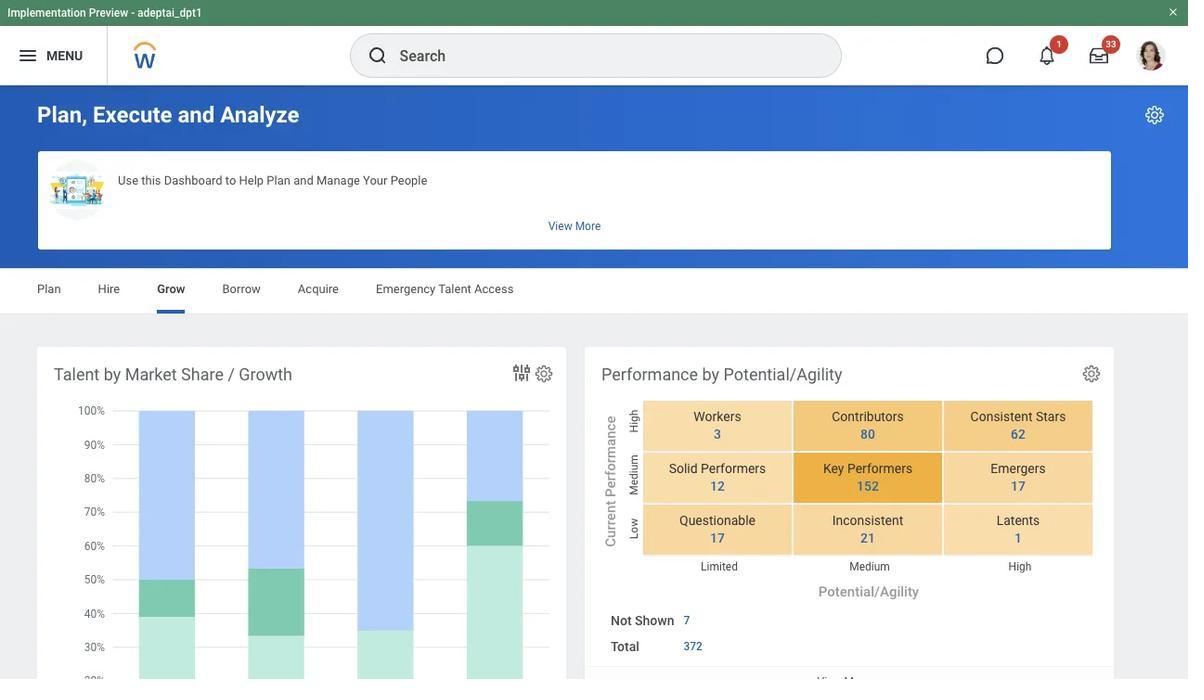 Task type: locate. For each thing, give the bounding box(es) containing it.
1 down 'latents'
[[1015, 531, 1022, 546]]

workers
[[694, 410, 742, 425]]

preview
[[89, 6, 128, 19]]

1 horizontal spatial talent
[[438, 282, 472, 296]]

0 vertical spatial 17
[[1011, 479, 1026, 494]]

plan
[[267, 174, 291, 188], [37, 282, 61, 296]]

1 vertical spatial and
[[294, 174, 314, 188]]

menu
[[46, 48, 83, 63]]

by up workers
[[702, 365, 720, 384]]

performance
[[602, 365, 698, 384], [603, 417, 619, 498]]

21
[[861, 531, 876, 546]]

372
[[684, 641, 703, 654]]

1 performance from the top
[[602, 365, 698, 384]]

7 button
[[684, 614, 693, 629]]

1 horizontal spatial performers
[[848, 462, 913, 477]]

12
[[710, 479, 725, 494]]

1 vertical spatial medium
[[850, 561, 890, 574]]

configure talent by market share / growth image
[[534, 364, 554, 384]]

not shown 7
[[611, 614, 690, 629]]

Search Workday  search field
[[400, 35, 803, 76]]

1 vertical spatial performance
[[603, 417, 619, 498]]

close environment banner image
[[1168, 6, 1179, 18]]

latents 1
[[997, 514, 1040, 546]]

performance by potential/agility element
[[585, 347, 1114, 680]]

1 horizontal spatial 1
[[1057, 39, 1062, 49]]

people
[[391, 174, 427, 188]]

17 down questionable
[[710, 531, 725, 546]]

17 inside the questionable 17
[[710, 531, 725, 546]]

performers up 12
[[701, 462, 766, 477]]

acquire
[[298, 282, 339, 296]]

2 performers from the left
[[848, 462, 913, 477]]

0 horizontal spatial performers
[[701, 462, 766, 477]]

0 horizontal spatial by
[[104, 365, 121, 384]]

performance up current
[[603, 417, 619, 498]]

tab list containing plan
[[19, 269, 1170, 314]]

notifications large image
[[1038, 46, 1057, 65]]

potential/agility up workers
[[724, 365, 843, 384]]

0 horizontal spatial 1
[[1015, 531, 1022, 546]]

1 vertical spatial talent
[[54, 365, 100, 384]]

and
[[178, 102, 215, 128], [294, 174, 314, 188]]

medium down '21'
[[850, 561, 890, 574]]

dashboard
[[164, 174, 222, 188]]

menu banner
[[0, 0, 1188, 85]]

inconsistent
[[833, 514, 904, 529]]

potential/agility down '21' button on the right bottom of the page
[[819, 584, 919, 601]]

performers for 152
[[848, 462, 913, 477]]

by left market
[[104, 365, 121, 384]]

0 horizontal spatial 17 button
[[699, 530, 728, 548]]

high right current performance
[[628, 410, 641, 433]]

17 button down emergers
[[1000, 478, 1029, 496]]

1 vertical spatial 17 button
[[699, 530, 728, 548]]

0 vertical spatial medium
[[628, 455, 641, 496]]

talent by market share / growth element
[[37, 347, 566, 680]]

1 vertical spatial 1
[[1015, 531, 1022, 546]]

2 performance from the top
[[603, 417, 619, 498]]

1 by from the left
[[104, 365, 121, 384]]

medium
[[628, 455, 641, 496], [850, 561, 890, 574]]

key
[[823, 462, 844, 477]]

17 down emergers
[[1011, 479, 1026, 494]]

configure and view chart data image
[[511, 362, 533, 384]]

1 horizontal spatial and
[[294, 174, 314, 188]]

17 button for questionable 17
[[699, 530, 728, 548]]

and left analyze
[[178, 102, 215, 128]]

0 horizontal spatial and
[[178, 102, 215, 128]]

0 horizontal spatial plan
[[37, 282, 61, 296]]

1
[[1057, 39, 1062, 49], [1015, 531, 1022, 546]]

17 button for emergers 17
[[1000, 478, 1029, 496]]

17 button down questionable
[[699, 530, 728, 548]]

0 vertical spatial and
[[178, 102, 215, 128]]

contributors 80
[[832, 410, 904, 442]]

plan, execute and analyze main content
[[0, 85, 1188, 680]]

1 horizontal spatial 17
[[1011, 479, 1026, 494]]

plan inside 'use this dashboard to help plan and manage your people' button
[[267, 174, 291, 188]]

performers
[[701, 462, 766, 477], [848, 462, 913, 477]]

0 vertical spatial performance
[[602, 365, 698, 384]]

solid performers 12
[[669, 462, 766, 494]]

1 vertical spatial 1 button
[[1004, 530, 1025, 548]]

tab list
[[19, 269, 1170, 314]]

0 vertical spatial talent
[[438, 282, 472, 296]]

solid
[[669, 462, 698, 477]]

7
[[684, 615, 690, 628]]

performers inside solid performers 12
[[701, 462, 766, 477]]

1 button down 'latents'
[[1004, 530, 1025, 548]]

analyze
[[220, 102, 299, 128]]

performance up workers
[[602, 365, 698, 384]]

high down latents 1
[[1009, 561, 1032, 574]]

performers inside key performers 152
[[848, 462, 913, 477]]

share
[[181, 365, 224, 384]]

emergency talent access
[[376, 282, 514, 296]]

1 horizontal spatial 17 button
[[1000, 478, 1029, 496]]

1 button left inbox large icon
[[1027, 35, 1069, 76]]

key performers 152
[[823, 462, 913, 494]]

high
[[628, 410, 641, 433], [1009, 561, 1032, 574]]

1 button
[[1027, 35, 1069, 76], [1004, 530, 1025, 548]]

talent left market
[[54, 365, 100, 384]]

17 button
[[1000, 478, 1029, 496], [699, 530, 728, 548]]

3 button
[[703, 426, 724, 444]]

potential/agility
[[724, 365, 843, 384], [819, 584, 919, 601]]

2 by from the left
[[702, 365, 720, 384]]

plan inside tab list
[[37, 282, 61, 296]]

contributors
[[832, 410, 904, 425]]

0 vertical spatial 17 button
[[1000, 478, 1029, 496]]

1 vertical spatial plan
[[37, 282, 61, 296]]

market
[[125, 365, 177, 384]]

0 vertical spatial plan
[[267, 174, 291, 188]]

by for market
[[104, 365, 121, 384]]

1 horizontal spatial 1 button
[[1027, 35, 1069, 76]]

performers up 152
[[848, 462, 913, 477]]

0 vertical spatial 1 button
[[1027, 35, 1069, 76]]

implementation
[[7, 6, 86, 19]]

1 vertical spatial 17
[[710, 531, 725, 546]]

33 button
[[1079, 35, 1121, 76]]

limited
[[701, 561, 738, 574]]

0 vertical spatial high
[[628, 410, 641, 433]]

talent left access on the left of page
[[438, 282, 472, 296]]

profile logan mcneil image
[[1136, 41, 1166, 74]]

152
[[857, 479, 879, 494]]

use this dashboard to help plan and manage your people button
[[38, 151, 1111, 250]]

by
[[104, 365, 121, 384], [702, 365, 720, 384]]

plan right help
[[267, 174, 291, 188]]

1 horizontal spatial medium
[[850, 561, 890, 574]]

low
[[628, 519, 641, 540]]

0 horizontal spatial talent
[[54, 365, 100, 384]]

1 right 'notifications large' icon
[[1057, 39, 1062, 49]]

1 horizontal spatial plan
[[267, 174, 291, 188]]

and left the manage
[[294, 174, 314, 188]]

1 horizontal spatial by
[[702, 365, 720, 384]]

12 button
[[699, 478, 728, 496]]

0 vertical spatial 1
[[1057, 39, 1062, 49]]

performers for 12
[[701, 462, 766, 477]]

1 vertical spatial high
[[1009, 561, 1032, 574]]

17
[[1011, 479, 1026, 494], [710, 531, 725, 546]]

17 inside emergers 17
[[1011, 479, 1026, 494]]

0 horizontal spatial 17
[[710, 531, 725, 546]]

-
[[131, 6, 135, 19]]

1 vertical spatial potential/agility
[[819, 584, 919, 601]]

medium right current performance
[[628, 455, 641, 496]]

0 horizontal spatial medium
[[628, 455, 641, 496]]

talent
[[438, 282, 472, 296], [54, 365, 100, 384]]

372 button
[[684, 640, 706, 655]]

1 performers from the left
[[701, 462, 766, 477]]

your
[[363, 174, 388, 188]]

plan left "hire"
[[37, 282, 61, 296]]

plan, execute and analyze
[[37, 102, 299, 128]]



Task type: vqa. For each thing, say whether or not it's contained in the screenshot.
Solid
yes



Task type: describe. For each thing, give the bounding box(es) containing it.
configure this page image
[[1144, 104, 1166, 126]]

1 horizontal spatial high
[[1009, 561, 1032, 574]]

medium for high
[[628, 455, 641, 496]]

configure performance by potential/agility image
[[1082, 364, 1102, 384]]

help
[[239, 174, 264, 188]]

3
[[714, 427, 721, 442]]

hire
[[98, 282, 120, 296]]

21 button
[[850, 530, 878, 548]]

consistent stars 62
[[971, 410, 1066, 442]]

medium for limited
[[850, 561, 890, 574]]

17 for emergers 17
[[1011, 479, 1026, 494]]

growth
[[239, 365, 293, 384]]

total
[[611, 640, 640, 655]]

current performance
[[603, 417, 619, 548]]

1 inside button
[[1057, 39, 1062, 49]]

questionable 17
[[680, 514, 756, 546]]

by for potential/agility
[[702, 365, 720, 384]]

0 vertical spatial potential/agility
[[724, 365, 843, 384]]

grow
[[157, 282, 185, 296]]

use
[[118, 174, 138, 188]]

this
[[141, 174, 161, 188]]

inbox large image
[[1090, 46, 1109, 65]]

and inside button
[[294, 174, 314, 188]]

questionable
[[680, 514, 756, 529]]

62 button
[[1000, 426, 1029, 444]]

workers 3
[[694, 410, 742, 442]]

tab list inside plan, execute and analyze main content
[[19, 269, 1170, 314]]

17 for questionable 17
[[710, 531, 725, 546]]

shown
[[635, 614, 674, 629]]

latents
[[997, 514, 1040, 529]]

inconsistent 21
[[833, 514, 904, 546]]

manage
[[317, 174, 360, 188]]

performance by potential/agility
[[602, 365, 843, 384]]

implementation preview -   adeptai_dpt1
[[7, 6, 202, 19]]

62
[[1011, 427, 1026, 442]]

access
[[474, 282, 514, 296]]

80 button
[[850, 426, 878, 444]]

to
[[225, 174, 236, 188]]

not
[[611, 614, 632, 629]]

1 inside latents 1
[[1015, 531, 1022, 546]]

execute
[[93, 102, 172, 128]]

borrow
[[222, 282, 261, 296]]

emergers
[[991, 462, 1046, 477]]

use this dashboard to help plan and manage your people
[[118, 174, 427, 188]]

80
[[861, 427, 876, 442]]

talent by market share / growth
[[54, 365, 293, 384]]

/
[[228, 365, 235, 384]]

plan,
[[37, 102, 87, 128]]

0 horizontal spatial 1 button
[[1004, 530, 1025, 548]]

current
[[603, 501, 619, 548]]

emergers 17
[[991, 462, 1046, 494]]

menu button
[[0, 26, 107, 85]]

1 button inside the menu banner
[[1027, 35, 1069, 76]]

consistent
[[971, 410, 1033, 425]]

emergency
[[376, 282, 436, 296]]

33
[[1106, 39, 1117, 49]]

justify image
[[17, 45, 39, 67]]

152 button
[[846, 478, 882, 496]]

adeptai_dpt1
[[137, 6, 202, 19]]

search image
[[366, 45, 389, 67]]

0 horizontal spatial high
[[628, 410, 641, 433]]

stars
[[1036, 410, 1066, 425]]



